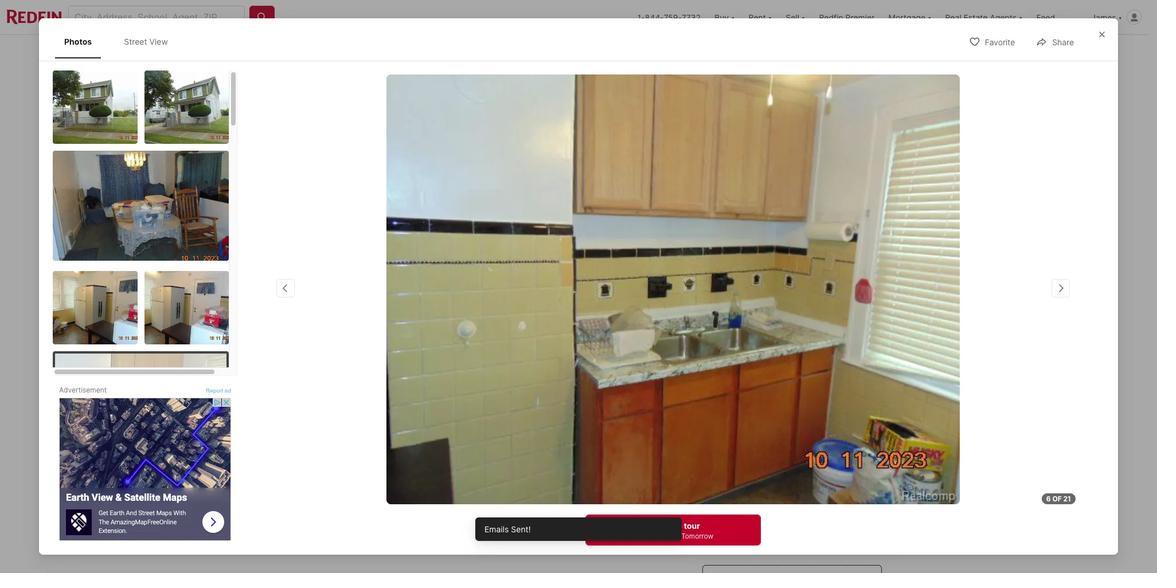 Task type: vqa. For each thing, say whether or not it's contained in the screenshot.
2,475
no



Task type: locate. For each thing, give the bounding box(es) containing it.
oct down 27 at the right bottom
[[785, 425, 800, 433]]

5 tab from the left
[[578, 37, 635, 65]]

1.5
[[467, 416, 485, 433]]

video
[[837, 462, 855, 471]]

via
[[826, 462, 835, 471]]

1 horizontal spatial oct
[[785, 425, 800, 433]]

next image
[[868, 404, 887, 423]]

oct inside thursday 26 oct
[[728, 425, 743, 433]]

street
[[124, 37, 147, 46]]

oct inside saturday 28 oct
[[842, 425, 856, 433]]

0 horizontal spatial 21
[[825, 328, 834, 338]]

chat
[[857, 462, 871, 471]]

21 inside 21 photos button
[[825, 328, 834, 338]]

tab list
[[53, 25, 189, 58], [267, 35, 644, 65]]

City, Address, School, Agent, ZIP search field
[[68, 6, 245, 29]]

oct
[[728, 425, 743, 433], [785, 425, 800, 433], [842, 425, 856, 433]]

3 beds
[[417, 416, 439, 446]]

ad
[[225, 388, 231, 394]]

21 left photos
[[825, 328, 834, 338]]

go tour this home
[[702, 368, 817, 384]]

4 tab from the left
[[486, 37, 578, 65]]

schedule for schedule tour
[[761, 499, 803, 511]]

0 horizontal spatial tab list
[[53, 25, 189, 58]]

approved
[[353, 435, 390, 445]]

in
[[743, 462, 750, 471]]

21 right of
[[1064, 495, 1072, 504]]

pre-
[[336, 435, 353, 445]]

0 horizontal spatial oct
[[728, 425, 743, 433]]

redfin premier button
[[813, 0, 882, 34]]

1 horizontal spatial tour
[[724, 368, 750, 384]]

ad region
[[59, 398, 231, 542]]

0 vertical spatial schedule
[[761, 499, 803, 511]]

sent!
[[511, 525, 531, 534]]

1,144
[[521, 416, 554, 433]]

oct down 28
[[842, 425, 856, 433]]

this
[[753, 368, 778, 384]]

share
[[1053, 37, 1074, 47]]

2 tour from the left
[[809, 462, 824, 471]]

get pre-approved link
[[320, 435, 390, 445]]

tour inside schedule tour button
[[805, 499, 823, 511]]

schedule inside schedule tour next available: tomorrow
[[646, 521, 683, 531]]

1 vertical spatial tour
[[805, 499, 823, 511]]

free,
[[714, 524, 729, 532]]

1 horizontal spatial 21
[[1064, 495, 1072, 504]]

None button
[[709, 387, 762, 441], [766, 387, 818, 440], [823, 387, 875, 440], [709, 387, 762, 441], [766, 387, 818, 440], [823, 387, 875, 440]]

tour left in at bottom
[[726, 462, 742, 471]]

dialog
[[39, 18, 1119, 555]]

1 vertical spatial schedule
[[646, 521, 683, 531]]

27
[[782, 403, 802, 423]]

available:
[[650, 532, 680, 541]]

emails
[[485, 525, 509, 534]]

21 inside dialog
[[1064, 495, 1072, 504]]

1 horizontal spatial tour
[[809, 462, 824, 471]]

tour inside option
[[726, 462, 742, 471]]

844-
[[645, 12, 664, 22]]

1 vertical spatial 21
[[1064, 495, 1072, 504]]

oct down 26 on the right bottom of the page
[[728, 425, 743, 433]]

saturday 28 oct
[[831, 393, 867, 433]]

schedule
[[761, 499, 803, 511], [646, 521, 683, 531]]

dialog containing photos
[[39, 18, 1119, 555]]

previous image
[[698, 404, 716, 423]]

tour inside schedule tour next available: tomorrow
[[685, 521, 701, 531]]

2 vertical spatial tour
[[685, 521, 701, 531]]

go
[[702, 368, 721, 384]]

list box
[[702, 452, 882, 482]]

1 oct from the left
[[728, 425, 743, 433]]

tab
[[267, 37, 335, 65], [335, 37, 399, 65], [399, 37, 486, 65], [486, 37, 578, 65], [578, 37, 635, 65]]

photos
[[64, 37, 92, 46]]

tour down tour via video chat option
[[805, 499, 823, 511]]

oct for 28
[[842, 425, 856, 433]]

tour in person option
[[702, 452, 786, 482]]

street view
[[124, 37, 168, 46]]

schedule tour button
[[702, 491, 882, 519]]

send button
[[624, 507, 685, 535]]

21
[[825, 328, 834, 338], [1064, 495, 1072, 504]]

anytime
[[754, 524, 780, 532]]

image image
[[53, 70, 137, 144], [144, 70, 229, 144], [53, 151, 229, 261], [53, 271, 137, 344], [144, 271, 229, 344], [55, 354, 227, 459]]

tour
[[726, 462, 742, 471], [809, 462, 824, 471]]

1,144 sq ft
[[521, 416, 554, 446]]

of
[[1053, 495, 1062, 504]]

759-
[[664, 12, 682, 22]]

0 horizontal spatial tour
[[726, 462, 742, 471]]

tomorrow
[[682, 532, 714, 541]]

oct inside friday 27 oct
[[785, 425, 800, 433]]

1 horizontal spatial schedule
[[761, 499, 803, 511]]

or
[[786, 544, 799, 555]]

tour left via
[[809, 462, 824, 471]]

0 horizontal spatial tour
[[685, 521, 701, 531]]

1 tour from the left
[[726, 462, 742, 471]]

0 horizontal spatial schedule
[[646, 521, 683, 531]]

schedule up available:
[[646, 521, 683, 531]]

view
[[149, 37, 168, 46]]

tour up thursday
[[724, 368, 750, 384]]

schedule up the anytime
[[761, 499, 803, 511]]

2 horizontal spatial tour
[[805, 499, 823, 511]]

tour up tomorrow
[[685, 521, 701, 531]]

tour
[[724, 368, 750, 384], [805, 499, 823, 511], [685, 521, 701, 531]]

5877 saint clair st, detroit, mi 48213 image
[[267, 67, 698, 354], [702, 67, 882, 208], [702, 213, 882, 354]]

beds
[[417, 434, 439, 446]]

2 oct from the left
[[785, 425, 800, 433]]

Add a comment... text field
[[277, 514, 607, 528]]

schedule inside schedule tour button
[[761, 499, 803, 511]]

thursday
[[717, 393, 754, 402]]

2 horizontal spatial oct
[[842, 425, 856, 433]]

tour inside option
[[809, 462, 824, 471]]

0 vertical spatial tour
[[724, 368, 750, 384]]

0 vertical spatial 21
[[825, 328, 834, 338]]

3 oct from the left
[[842, 425, 856, 433]]

tour for go tour this home
[[724, 368, 750, 384]]

tour for schedule tour next available: tomorrow
[[685, 521, 701, 531]]



Task type: describe. For each thing, give the bounding box(es) containing it.
person
[[751, 462, 775, 471]]

schedule tour next available: tomorrow
[[633, 521, 714, 541]]

get pre-approved
[[320, 435, 390, 445]]

photos tab
[[55, 28, 101, 56]]

tour for schedule tour
[[805, 499, 823, 511]]

baths
[[467, 434, 491, 446]]

it's
[[702, 524, 712, 532]]

5877 saint clair st image
[[387, 75, 960, 505]]

submit search image
[[256, 11, 268, 23]]

feed button
[[1030, 0, 1085, 34]]

tour for tour via video chat
[[809, 462, 824, 471]]

,
[[385, 390, 387, 402]]

1.5 baths
[[467, 416, 491, 446]]

map entry image
[[608, 368, 685, 444]]

tour in person
[[726, 462, 775, 471]]

ft
[[535, 434, 544, 446]]

report
[[206, 388, 223, 394]]

street view tab
[[115, 28, 177, 56]]

report ad button
[[206, 388, 231, 396]]

schedule for schedule tour next available: tomorrow
[[646, 521, 683, 531]]

thursday 26 oct
[[717, 393, 754, 433]]

oct for 26
[[728, 425, 743, 433]]

1-844-759-7732
[[638, 12, 701, 22]]

send
[[643, 515, 666, 527]]

favorite button
[[960, 30, 1025, 53]]

1-844-759-7732 link
[[638, 12, 701, 22]]

feed
[[1037, 12, 1056, 22]]

favorite
[[985, 37, 1016, 47]]

it's free, cancel anytime
[[702, 524, 780, 532]]

oct for 27
[[785, 425, 800, 433]]

26
[[725, 403, 746, 423]]

redfin
[[819, 12, 844, 22]]

1 tab from the left
[[267, 37, 335, 65]]

friday 27 oct
[[780, 393, 804, 433]]

, mi 48213
[[385, 390, 430, 402]]

tour for tour in person
[[726, 462, 742, 471]]

7732
[[682, 12, 701, 22]]

friday
[[780, 393, 804, 402]]

mi
[[390, 390, 401, 402]]

48213
[[403, 390, 430, 402]]

share button
[[1027, 30, 1084, 53]]

28
[[838, 403, 860, 423]]

tour via video chat
[[809, 462, 871, 471]]

3
[[417, 416, 426, 433]]

schedule tour
[[761, 499, 823, 511]]

2 tab from the left
[[335, 37, 399, 65]]

3 tab from the left
[[399, 37, 486, 65]]

6 of 21
[[1047, 495, 1072, 504]]

home
[[781, 368, 817, 384]]

baths link
[[467, 434, 491, 446]]

report ad
[[206, 388, 231, 394]]

tour via video chat option
[[786, 452, 882, 482]]

emails sent!
[[485, 525, 531, 534]]

next
[[633, 532, 648, 541]]

premier
[[846, 12, 875, 22]]

21 photos
[[825, 328, 863, 338]]

list box containing tour in person
[[702, 452, 882, 482]]

sq
[[521, 434, 533, 446]]

saturday
[[831, 393, 867, 402]]

get
[[320, 435, 334, 445]]

21 photos button
[[799, 322, 873, 345]]

6
[[1047, 495, 1051, 504]]

tab list containing photos
[[53, 25, 189, 58]]

1 horizontal spatial tab list
[[267, 35, 644, 65]]

photos
[[836, 328, 863, 338]]

cancel
[[731, 524, 752, 532]]

advertisement
[[59, 386, 107, 395]]

redfin premier
[[819, 12, 875, 22]]

1-
[[638, 12, 645, 22]]



